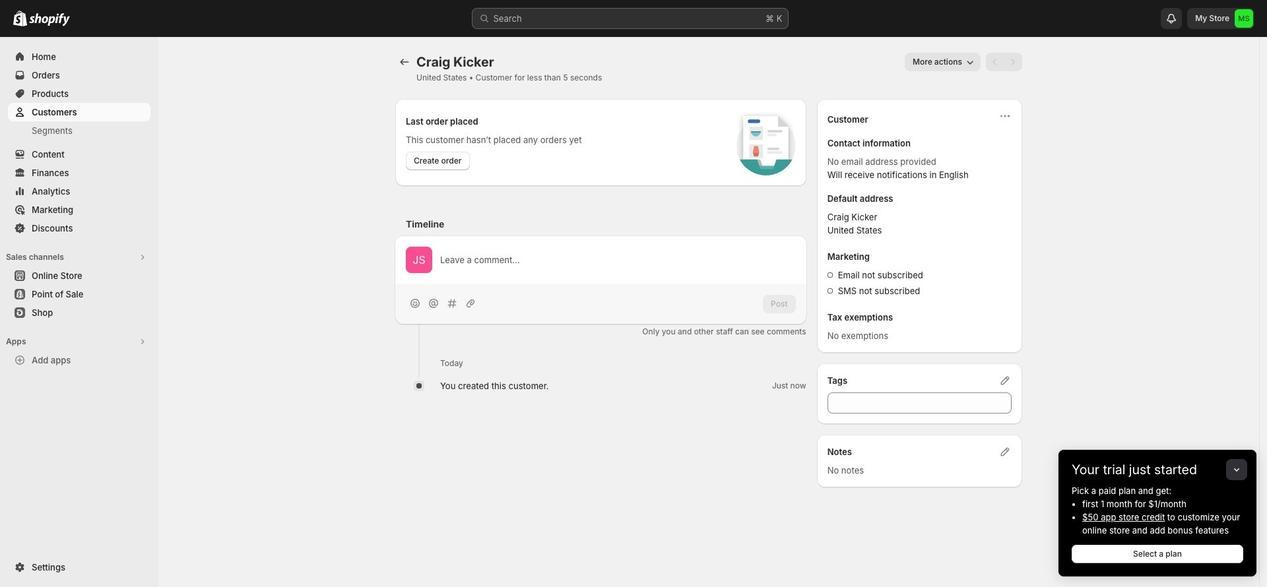 Task type: locate. For each thing, give the bounding box(es) containing it.
shopify image
[[13, 11, 27, 26]]

shopify image
[[29, 13, 70, 26]]

avatar with initials j s image
[[406, 247, 432, 273]]

previous image
[[989, 55, 1002, 69]]

Leave a comment... text field
[[440, 253, 796, 267]]

my store image
[[1235, 9, 1253, 28]]

None text field
[[827, 393, 1012, 414]]



Task type: describe. For each thing, give the bounding box(es) containing it.
next image
[[1006, 55, 1020, 69]]



Task type: vqa. For each thing, say whether or not it's contained in the screenshot.
text box
yes



